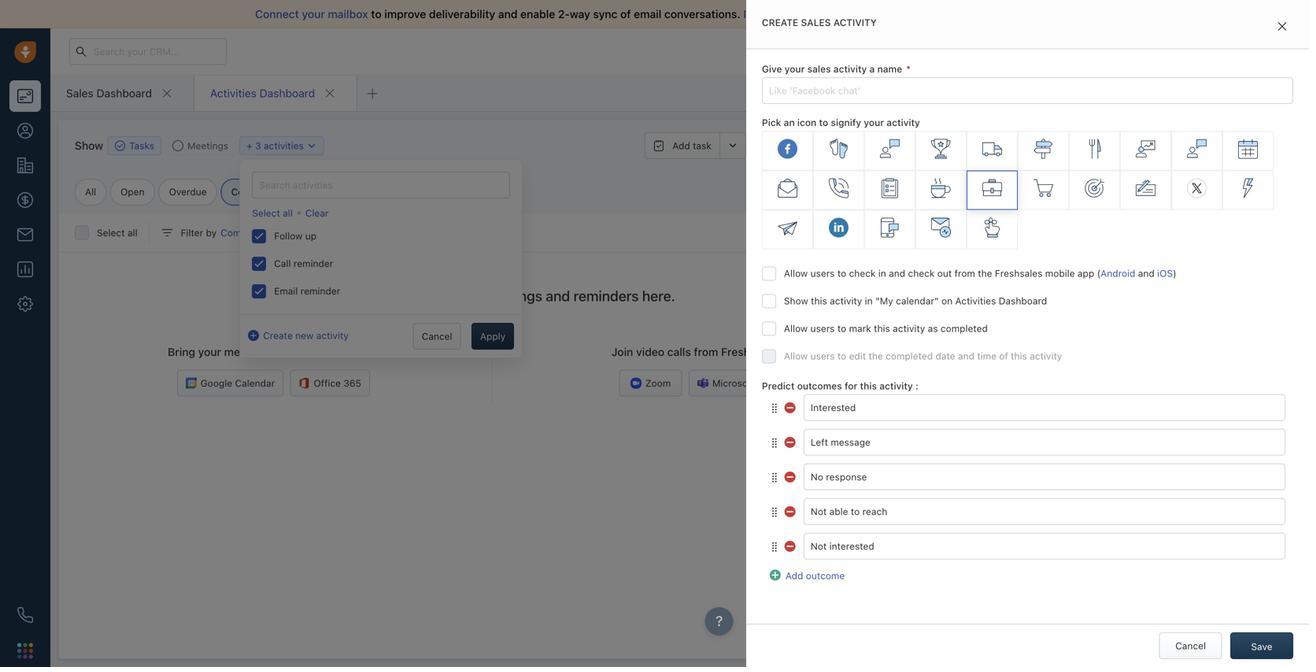 Task type: locate. For each thing, give the bounding box(es) containing it.
open
[[121, 186, 145, 197]]

completed for completed date
[[221, 227, 269, 238]]

1 vertical spatial zoom button
[[620, 370, 683, 397]]

all down the open
[[128, 227, 138, 238]]

connect down my
[[941, 201, 979, 212]]

zoom right out
[[967, 274, 993, 285]]

0 horizontal spatial select
[[97, 227, 125, 238]]

0 vertical spatial select all
[[252, 208, 293, 219]]

zoom down video at the bottom
[[646, 378, 671, 389]]

1 vertical spatial allow
[[785, 323, 808, 334]]

Search your CRM... text field
[[69, 38, 227, 65]]

2 ui drag handle image from the top
[[770, 472, 780, 483]]

cancel button down tasks,
[[413, 323, 461, 350]]

mark
[[850, 323, 872, 334]]

in for 21
[[950, 46, 958, 56]]

1 horizontal spatial meetings
[[483, 288, 543, 304]]

1 ui drag handle image from the top
[[770, 403, 780, 414]]

show this activity in "my calendar" on activities dashboard
[[785, 295, 1048, 306]]

+ 3 activities button
[[240, 136, 325, 155]]

0 horizontal spatial zoom button
[[620, 370, 683, 397]]

and up "my
[[889, 268, 906, 279]]

your right bring
[[198, 345, 221, 358]]

1 vertical spatial (
[[1098, 268, 1101, 279]]

this right mark
[[874, 323, 891, 334]]

app
[[1078, 268, 1095, 279]]

suite up the 365
[[357, 345, 383, 358]]

add inside button
[[778, 140, 796, 151]]

teams right mobile
[[1076, 274, 1105, 285]]

0 horizontal spatial in
[[865, 295, 873, 306]]

date
[[272, 227, 292, 238], [936, 350, 956, 361]]

reminder
[[294, 258, 333, 269], [301, 286, 341, 297]]

google down bring your meetings into freshsales suite
[[201, 378, 232, 389]]

for inside dialog
[[845, 380, 858, 391]]

find
[[309, 288, 337, 304]]

dashboard up activities
[[260, 87, 315, 100]]

cancel button for apply
[[413, 323, 461, 350]]

1 horizontal spatial )
[[1174, 268, 1177, 279]]

the right out
[[979, 268, 993, 279]]

have
[[945, 7, 969, 20]]

teams left outcomes
[[758, 378, 787, 389]]

teams
[[1076, 274, 1105, 285], [758, 378, 787, 389]]

18:00
[[945, 619, 970, 630]]

conversations.
[[665, 7, 741, 20]]

explore plans link
[[1013, 42, 1091, 61]]

0 vertical spatial the
[[979, 268, 993, 279]]

activity left ":"
[[880, 380, 913, 391]]

1 horizontal spatial (
[[1098, 268, 1101, 279]]

0 vertical spatial completed
[[941, 323, 988, 334]]

( right app
[[1098, 268, 1101, 279]]

calendar down bring your meetings into freshsales suite
[[235, 378, 275, 389]]

connect your mailbox link
[[255, 7, 371, 20]]

this
[[811, 295, 828, 306], [874, 323, 891, 334], [1012, 350, 1028, 361], [861, 380, 877, 391]]

0 horizontal spatial connect
[[255, 7, 299, 20]]

import
[[744, 7, 778, 20]]

2 vertical spatial in
[[865, 295, 873, 306]]

1 vertical spatial completed
[[886, 350, 934, 361]]

1 horizontal spatial from
[[955, 268, 976, 279]]

add outcome
[[786, 570, 845, 581]]

ui drag handle image for first minus filled image from the bottom of the dialog containing create sales activity
[[770, 507, 780, 518]]

activity left the as
[[893, 323, 926, 334]]

sales right create
[[801, 17, 831, 28]]

to left start on the right top of page
[[972, 7, 982, 20]]

0 vertical spatial of
[[621, 7, 631, 20]]

ui drag handle image
[[770, 403, 780, 414], [770, 472, 780, 483], [770, 507, 780, 518], [770, 541, 780, 552]]

plus filled image
[[770, 567, 783, 580]]

completed up the select all link
[[231, 186, 281, 197]]

for down edit
[[845, 380, 858, 391]]

reminder down call reminder at top
[[301, 286, 341, 297]]

3
[[255, 140, 261, 151]]

1 horizontal spatial show
[[785, 295, 809, 306]]

08
[[945, 332, 959, 345]]

add down an on the top right of page
[[778, 140, 796, 151]]

1 vertical spatial for
[[845, 380, 858, 391]]

add for add outcome
[[786, 570, 804, 581]]

0 vertical spatial show
[[75, 139, 103, 152]]

0 vertical spatial )
[[295, 186, 299, 197]]

show
[[75, 139, 103, 152], [785, 295, 809, 306]]

2-
[[558, 7, 570, 20]]

widgets
[[1130, 124, 1165, 135]]

microsoft teams for leftmost "microsoft teams" "button"
[[713, 378, 787, 389]]

0 horizontal spatial (
[[285, 186, 289, 197]]

2 vertical spatial allow
[[785, 350, 808, 361]]

for down clear link
[[314, 227, 326, 238]]

0 vertical spatial (
[[285, 186, 289, 197]]

google calendar button down connect your calendar at the top
[[941, 218, 1047, 237]]

calendar
[[999, 222, 1039, 233], [235, 378, 275, 389]]

dashboard for sales dashboard
[[97, 87, 152, 100]]

create sales activity
[[762, 17, 877, 28]]

minus filled image
[[785, 435, 798, 447], [785, 469, 798, 482], [785, 504, 798, 517]]

google calendar
[[964, 222, 1039, 233], [201, 378, 275, 389]]

google calendar down connect your calendar at the top
[[964, 222, 1039, 233]]

users for edit
[[811, 350, 835, 361]]

1 horizontal spatial the
[[979, 268, 993, 279]]

0 vertical spatial zoom
[[967, 274, 993, 285]]

completed right by
[[221, 227, 269, 238]]

None text field
[[804, 394, 1286, 421], [804, 429, 1286, 456], [804, 464, 1286, 490], [804, 498, 1286, 525], [804, 533, 1286, 560], [804, 394, 1286, 421], [804, 429, 1286, 456], [804, 464, 1286, 490], [804, 498, 1286, 525], [804, 533, 1286, 560]]

cancel for save
[[1176, 640, 1207, 651]]

0 horizontal spatial )
[[295, 186, 299, 197]]

0 horizontal spatial date
[[272, 227, 292, 238]]

tasks,
[[441, 288, 479, 304]]

configure
[[1084, 124, 1128, 135]]

1 vertical spatial microsoft teams button
[[689, 370, 795, 397]]

microsoft left app
[[1031, 274, 1074, 285]]

Give your sales activity a name text field
[[762, 77, 1294, 104]]

connect left the mailbox
[[255, 7, 299, 20]]

0 vertical spatial completed
[[231, 186, 281, 197]]

your for connect your mailbox to improve deliverability and enable 2-way sync of email conversations. import all your sales data so you don't have to start from scratch.
[[302, 7, 325, 20]]

edit
[[850, 350, 867, 361]]

completed right the as
[[941, 323, 988, 334]]

zoom
[[967, 274, 993, 285], [646, 378, 671, 389]]

users left mark
[[811, 323, 835, 334]]

0 vertical spatial minus filled image
[[785, 435, 798, 447]]

0 vertical spatial in
[[950, 46, 958, 56]]

show inside dialog
[[785, 295, 809, 306]]

0 vertical spatial date
[[272, 227, 292, 238]]

1 vertical spatial cancel
[[1176, 640, 1207, 651]]

all right the import
[[781, 7, 793, 20]]

0 horizontal spatial microsoft
[[713, 378, 755, 389]]

1 vertical spatial the
[[869, 350, 884, 361]]

3 allow from the top
[[785, 350, 808, 361]]

2 users from the top
[[811, 323, 835, 334]]

0 horizontal spatial google calendar
[[201, 378, 275, 389]]

zoom button for topmost "microsoft teams" "button"
[[941, 270, 1004, 289]]

activities up the +
[[210, 87, 257, 100]]

2 horizontal spatial all
[[781, 7, 793, 20]]

users up outcomes
[[811, 350, 835, 361]]

calendar right my
[[963, 161, 1008, 174]]

1 horizontal spatial freshsales
[[722, 345, 778, 358]]

zoom for leftmost "microsoft teams" "button"
[[646, 378, 671, 389]]

1 horizontal spatial all
[[283, 208, 293, 219]]

follow
[[274, 231, 303, 242]]

1 vertical spatial google calendar
[[201, 378, 275, 389]]

1 vertical spatial in
[[879, 268, 887, 279]]

1 horizontal spatial google
[[964, 222, 996, 233]]

date inside dialog
[[936, 350, 956, 361]]

0 vertical spatial zoom button
[[941, 270, 1004, 289]]

1 users from the top
[[811, 268, 835, 279]]

1 horizontal spatial calendar
[[999, 222, 1039, 233]]

suite up predict
[[780, 345, 807, 358]]

minus filled image
[[785, 400, 798, 413], [785, 539, 798, 551]]

1 vertical spatial google calendar button
[[177, 370, 284, 397]]

( up the select all link
[[285, 186, 289, 197]]

ios
[[1158, 268, 1174, 279]]

your for bring your meetings into freshsales suite
[[198, 345, 221, 358]]

in left "my
[[865, 295, 873, 306]]

0 horizontal spatial select all
[[97, 227, 138, 238]]

0 horizontal spatial from
[[694, 345, 719, 358]]

filter by
[[181, 227, 217, 238]]

from right calls
[[694, 345, 719, 358]]

1 vertical spatial zoom
[[646, 378, 671, 389]]

freshworks switcher image
[[17, 643, 33, 659]]

suite
[[357, 345, 383, 358], [780, 345, 807, 358]]

google down connect your calendar at the top
[[964, 222, 996, 233]]

2 allow from the top
[[785, 323, 808, 334]]

outcome
[[806, 570, 845, 581]]

reminder for email reminder
[[301, 286, 341, 297]]

3 users from the top
[[811, 350, 835, 361]]

0 horizontal spatial all
[[128, 227, 138, 238]]

1 horizontal spatial zoom
[[967, 274, 993, 285]]

activity right view
[[850, 191, 883, 202]]

join
[[612, 345, 634, 358]]

in up "my
[[879, 268, 887, 279]]

users down view
[[811, 268, 835, 279]]

1 horizontal spatial google calendar
[[964, 222, 1039, 233]]

to right the mailbox
[[371, 7, 382, 20]]

completed inside button
[[221, 227, 269, 238]]

calendar down my calendar
[[1005, 201, 1044, 212]]

0 horizontal spatial cancel button
[[413, 323, 461, 350]]

4 ui drag handle image from the top
[[770, 541, 780, 552]]

enable
[[521, 7, 556, 20]]

1 vertical spatial users
[[811, 323, 835, 334]]

tab panel
[[747, 0, 1310, 667]]

calendar for top the google calendar button
[[999, 222, 1039, 233]]

tasks
[[129, 140, 154, 151]]

into
[[275, 345, 295, 358]]

google calendar down bring your meetings into freshsales suite
[[201, 378, 275, 389]]

this right time
[[1012, 350, 1028, 361]]

select all down the open
[[97, 227, 138, 238]]

sync
[[594, 7, 618, 20]]

0 horizontal spatial google calendar button
[[177, 370, 284, 397]]

2 vertical spatial all
[[128, 227, 138, 238]]

date down the select all link
[[272, 227, 292, 238]]

from right out
[[955, 268, 976, 279]]

connect
[[255, 7, 299, 20], [941, 201, 979, 212]]

dashboard right sales
[[97, 87, 152, 100]]

the right edit
[[869, 350, 884, 361]]

from
[[1013, 7, 1037, 20], [955, 268, 976, 279], [694, 345, 719, 358]]

add inside button
[[673, 140, 691, 151]]

0 vertical spatial minus filled image
[[785, 400, 798, 413]]

1 vertical spatial all
[[283, 208, 293, 219]]

0 horizontal spatial show
[[75, 139, 103, 152]]

save button
[[1231, 633, 1294, 659]]

this left "my
[[811, 295, 828, 306]]

0 horizontal spatial microsoft teams
[[713, 378, 787, 389]]

cancel down tasks,
[[422, 331, 453, 342]]

apply
[[480, 331, 506, 342]]

3 ui drag handle image from the top
[[770, 507, 780, 518]]

0 vertical spatial connect
[[255, 7, 299, 20]]

zoom for topmost "microsoft teams" "button"
[[967, 274, 993, 285]]

of right time
[[1000, 350, 1009, 361]]

completed
[[941, 323, 988, 334], [886, 350, 934, 361]]

give
[[762, 63, 783, 74]]

0 horizontal spatial freshsales
[[298, 345, 354, 358]]

2 vertical spatial from
[[694, 345, 719, 358]]

1 check from the left
[[850, 268, 876, 279]]

microsoft down join video calls from freshsales suite
[[713, 378, 755, 389]]

0 horizontal spatial suite
[[357, 345, 383, 358]]

activities down allow users to check in and check out from the freshsales mobile app ( android and ios )
[[956, 295, 997, 306]]

freshsales up predict
[[722, 345, 778, 358]]

add meeting
[[778, 140, 835, 151]]

new
[[296, 330, 314, 341]]

activity left 'so'
[[834, 17, 877, 28]]

zoom button down video at the bottom
[[620, 370, 683, 397]]

overdue
[[169, 186, 207, 197]]

microsoft teams
[[1031, 274, 1105, 285], [713, 378, 787, 389]]

2 horizontal spatial in
[[950, 46, 958, 56]]

0 vertical spatial microsoft teams button
[[1008, 270, 1114, 289]]

select up completed date button
[[252, 208, 280, 219]]

1 allow from the top
[[785, 268, 808, 279]]

to left edit
[[838, 350, 847, 361]]

check up "my
[[850, 268, 876, 279]]

1 vertical spatial )
[[1174, 268, 1177, 279]]

add task button
[[645, 132, 720, 159]]

0 vertical spatial cancel button
[[413, 323, 461, 350]]

1 suite from the left
[[357, 345, 383, 358]]

)
[[295, 186, 299, 197], [1174, 268, 1177, 279]]

by
[[206, 227, 217, 238]]

calendar down connect your calendar at the top
[[999, 222, 1039, 233]]

1 horizontal spatial activities
[[956, 295, 997, 306]]

in left 21
[[950, 46, 958, 56]]

add right plus filled image
[[786, 570, 804, 581]]

don't
[[914, 7, 942, 20]]

select all link
[[252, 206, 293, 220]]

0 vertical spatial users
[[811, 268, 835, 279]]

the
[[979, 268, 993, 279], [869, 350, 884, 361]]

sales left data on the top right of the page
[[822, 7, 849, 20]]

date down 08
[[936, 350, 956, 361]]

1 horizontal spatial microsoft teams button
[[1008, 270, 1114, 289]]

completed up ":"
[[886, 350, 934, 361]]

zoom button
[[941, 270, 1004, 289], [620, 370, 683, 397]]

minus filled image down predict
[[785, 400, 798, 413]]

completed for completed ( 0 )
[[231, 186, 281, 197]]

2 horizontal spatial freshsales
[[996, 268, 1043, 279]]

days
[[972, 46, 991, 56]]

google calendar button
[[941, 218, 1047, 237], [177, 370, 284, 397]]

phone element
[[9, 599, 41, 631]]

add for add task
[[673, 140, 691, 151]]

completed
[[231, 186, 281, 197], [221, 227, 269, 238]]

suite for join video calls from freshsales suite
[[780, 345, 807, 358]]

your right find
[[341, 288, 369, 304]]

2 horizontal spatial dashboard
[[999, 295, 1048, 306]]

1 horizontal spatial for
[[845, 380, 858, 391]]

1 vertical spatial cancel button
[[1160, 633, 1223, 659]]

your down my calendar
[[982, 201, 1002, 212]]

0 horizontal spatial activities
[[210, 87, 257, 100]]

add left 'task'
[[673, 140, 691, 151]]

all down 0
[[283, 208, 293, 219]]

google
[[964, 222, 996, 233], [201, 378, 232, 389]]

2 horizontal spatial from
[[1013, 7, 1037, 20]]

1 vertical spatial activities
[[956, 295, 997, 306]]

signify
[[831, 117, 862, 128]]

freshsales for join video calls from freshsales suite
[[722, 345, 778, 358]]

your right give
[[785, 63, 805, 74]]

1 minus filled image from the top
[[785, 435, 798, 447]]

my
[[945, 161, 960, 174]]

meetings up apply button at left
[[483, 288, 543, 304]]

16:00
[[945, 525, 970, 536]]

to up allow users to mark this activity as completed
[[838, 268, 847, 279]]

for
[[314, 227, 326, 238], [845, 380, 858, 391]]

zoom button up on
[[941, 270, 1004, 289]]

365
[[344, 378, 362, 389]]

check left out
[[909, 268, 935, 279]]

to right icon
[[820, 117, 829, 128]]

2 suite from the left
[[780, 345, 807, 358]]

your for connect your calendar
[[982, 201, 1002, 212]]

freshsales down create new activity on the left
[[298, 345, 354, 358]]

email
[[634, 7, 662, 20]]

1 horizontal spatial dashboard
[[260, 87, 315, 100]]

) inside tab panel
[[1174, 268, 1177, 279]]

all
[[781, 7, 793, 20], [283, 208, 293, 219], [128, 227, 138, 238]]

0 vertical spatial from
[[1013, 7, 1037, 20]]

1 horizontal spatial cancel
[[1176, 640, 1207, 651]]

task
[[693, 140, 712, 151]]

0 vertical spatial activities
[[210, 87, 257, 100]]

users for mark
[[811, 323, 835, 334]]

sales dashboard
[[66, 87, 152, 100]]

minus filled image up add outcome link
[[785, 539, 798, 551]]

1 horizontal spatial suite
[[780, 345, 807, 358]]

reminders
[[574, 288, 639, 304]]

ui drag handle image
[[770, 437, 780, 448]]

select all up completed date button
[[252, 208, 293, 219]]

your
[[888, 46, 907, 56]]

goals
[[886, 191, 910, 202]]

meetings down create
[[224, 345, 272, 358]]

select
[[252, 208, 280, 219], [97, 227, 125, 238]]

0 horizontal spatial check
[[850, 268, 876, 279]]

find your upcoming tasks, meetings and reminders here.
[[309, 288, 676, 304]]

cancel button left save button on the bottom right
[[1160, 633, 1223, 659]]

0 horizontal spatial microsoft teams button
[[689, 370, 795, 397]]

2 check from the left
[[909, 268, 935, 279]]

sales
[[66, 87, 94, 100]]

predict
[[762, 380, 795, 391]]

1 vertical spatial reminder
[[301, 286, 341, 297]]

google calendar button down bring your meetings into freshsales suite
[[177, 370, 284, 397]]

zoom button for leftmost "microsoft teams" "button"
[[620, 370, 683, 397]]

dashboard down mobile
[[999, 295, 1048, 306]]

dialog
[[747, 0, 1310, 667]]

0 vertical spatial calendar
[[999, 222, 1039, 233]]

calls
[[668, 345, 691, 358]]

select down the open
[[97, 227, 125, 238]]

0 vertical spatial microsoft
[[1031, 274, 1074, 285]]



Task type: describe. For each thing, give the bounding box(es) containing it.
view activity goals
[[825, 191, 910, 202]]

allow users to check in and check out from the freshsales mobile app ( android and ios )
[[785, 268, 1177, 279]]

suite for bring your meetings into freshsales suite
[[357, 345, 383, 358]]

14:00
[[945, 430, 970, 441]]

this down edit
[[861, 380, 877, 391]]

send email image
[[1163, 47, 1174, 57]]

0 vertical spatial google calendar button
[[941, 218, 1047, 237]]

mar
[[962, 332, 982, 345]]

office 365
[[314, 378, 362, 389]]

freshsales for bring your meetings into freshsales suite
[[298, 345, 354, 358]]

view
[[825, 191, 847, 202]]

your for find your upcoming tasks, meetings and reminders here.
[[341, 288, 369, 304]]

allow for allow users to edit the completed date and time of this activity
[[785, 350, 808, 361]]

+ 3 activities link
[[247, 138, 318, 153]]

0 horizontal spatial the
[[869, 350, 884, 361]]

13:00
[[945, 383, 970, 394]]

ui drag handle image for 2nd minus filled image
[[770, 472, 780, 483]]

calendar for the google calendar button to the bottom
[[235, 378, 275, 389]]

1 horizontal spatial select all
[[252, 208, 293, 219]]

and left ios
[[1139, 268, 1155, 279]]

dashboard inside dialog
[[999, 295, 1048, 306]]

your right the import
[[796, 7, 819, 20]]

meetings
[[188, 140, 229, 151]]

mailbox
[[328, 7, 368, 20]]

2 minus filled image from the top
[[785, 539, 798, 551]]

all inside the select all link
[[283, 208, 293, 219]]

allow users to mark this activity as completed
[[785, 323, 988, 334]]

create new activity
[[263, 330, 349, 341]]

way
[[570, 7, 591, 20]]

dashboard for activities dashboard
[[260, 87, 315, 100]]

connect for connect your calendar
[[941, 201, 979, 212]]

time
[[978, 350, 997, 361]]

calendar"
[[897, 295, 939, 306]]

from inside dialog
[[955, 268, 976, 279]]

out
[[938, 268, 953, 279]]

call reminder
[[274, 258, 333, 269]]

allow users to edit the completed date and time of this activity
[[785, 350, 1063, 361]]

"my
[[876, 295, 894, 306]]

pick
[[762, 117, 782, 128]]

meeting
[[799, 140, 835, 151]]

down image
[[307, 141, 318, 152]]

activity right time
[[1030, 350, 1063, 361]]

office
[[314, 378, 341, 389]]

plans
[[1058, 46, 1082, 57]]

video
[[637, 345, 665, 358]]

so
[[877, 7, 890, 20]]

import all your sales data link
[[744, 7, 877, 20]]

1 minus filled image from the top
[[785, 400, 798, 413]]

trial
[[909, 46, 925, 56]]

1 vertical spatial select all
[[97, 227, 138, 238]]

you
[[893, 7, 912, 20]]

explore plans
[[1021, 46, 1082, 57]]

deliverability
[[429, 7, 496, 20]]

scratch.
[[1040, 7, 1082, 20]]

completed date button
[[217, 226, 314, 240]]

activities dashboard
[[210, 87, 315, 100]]

completed date
[[221, 227, 292, 238]]

your for give your sales activity a name
[[785, 63, 805, 74]]

name
[[878, 63, 903, 74]]

microsoft teams for topmost "microsoft teams" "button"
[[1031, 274, 1105, 285]]

add meeting button
[[751, 132, 843, 159]]

0 horizontal spatial completed
[[886, 350, 934, 361]]

reminder for call reminder
[[294, 258, 333, 269]]

1 horizontal spatial teams
[[1076, 274, 1105, 285]]

ui drag handle image for 1st minus filled icon from the top
[[770, 403, 780, 414]]

connect your calendar
[[941, 201, 1044, 212]]

as
[[928, 323, 939, 334]]

microsoft for topmost "microsoft teams" "button"
[[1031, 274, 1074, 285]]

your up the more
[[864, 117, 885, 128]]

activity left a
[[834, 63, 867, 74]]

show for show this activity in "my calendar" on activities dashboard
[[785, 295, 809, 306]]

call
[[274, 258, 291, 269]]

filter
[[181, 227, 203, 238]]

activity right new
[[316, 330, 349, 341]]

cancel button for save
[[1160, 633, 1223, 659]]

add outcome link
[[770, 567, 845, 581]]

what's new image
[[1197, 45, 1208, 56]]

bring your meetings into freshsales suite
[[168, 345, 383, 358]]

( inside dialog
[[1098, 268, 1101, 279]]

your trial ends in 21 days
[[888, 46, 991, 56]]

0 vertical spatial calendar
[[963, 161, 1008, 174]]

an
[[784, 117, 795, 128]]

0
[[289, 186, 295, 197]]

Search activities text field
[[252, 172, 511, 199]]

a
[[870, 63, 875, 74]]

allow for allow users to mark this activity as completed
[[785, 323, 808, 334]]

08 mar
[[945, 332, 982, 345]]

mobile
[[1046, 268, 1076, 279]]

outcomes
[[798, 380, 843, 391]]

ios link
[[1158, 268, 1174, 279]]

save
[[1252, 641, 1273, 652]]

clear
[[306, 208, 329, 219]]

add for add meeting
[[778, 140, 796, 151]]

activity down name
[[887, 117, 921, 128]]

office 365 button
[[290, 370, 370, 397]]

microsoft for leftmost "microsoft teams" "button"
[[713, 378, 755, 389]]

0 horizontal spatial google
[[201, 378, 232, 389]]

more
[[860, 140, 883, 151]]

cancel for apply
[[422, 331, 453, 342]]

completed ( 0 )
[[231, 186, 299, 197]]

create
[[762, 17, 799, 28]]

apply button
[[472, 323, 515, 350]]

email reminder
[[274, 286, 341, 297]]

phone image
[[17, 607, 33, 623]]

ui drag handle image for first minus filled icon from the bottom
[[770, 541, 780, 552]]

all
[[85, 186, 96, 197]]

1 vertical spatial calendar
[[1005, 201, 1044, 212]]

add task
[[673, 140, 712, 151]]

configure widgets button
[[1060, 120, 1174, 139]]

and down the 08 mar
[[959, 350, 975, 361]]

21
[[960, 46, 970, 56]]

to left mark
[[838, 323, 847, 334]]

1 vertical spatial teams
[[758, 378, 787, 389]]

0 vertical spatial meetings
[[483, 288, 543, 304]]

+
[[247, 140, 253, 151]]

connect for connect your mailbox to improve deliverability and enable 2-way sync of email conversations. import all your sales data so you don't have to start from scratch.
[[255, 7, 299, 20]]

0 vertical spatial google
[[964, 222, 996, 233]]

ends
[[928, 46, 948, 56]]

activity up mark
[[830, 295, 863, 306]]

android link
[[1101, 268, 1136, 279]]

on
[[942, 295, 953, 306]]

show for show
[[75, 139, 103, 152]]

here.
[[643, 288, 676, 304]]

users for check
[[811, 268, 835, 279]]

and left the reminders at left top
[[546, 288, 570, 304]]

3 minus filled image from the top
[[785, 504, 798, 517]]

dialog containing create sales activity
[[747, 0, 1310, 667]]

my calendar
[[945, 161, 1008, 174]]

tab panel containing create sales activity
[[747, 0, 1310, 667]]

+ 3 activities
[[247, 140, 304, 151]]

bring
[[168, 345, 195, 358]]

view activity goals link
[[810, 189, 910, 203]]

0 vertical spatial select
[[252, 208, 280, 219]]

of inside dialog
[[1000, 350, 1009, 361]]

start
[[985, 7, 1010, 20]]

date inside button
[[272, 227, 292, 238]]

allow for allow users to check in and check out from the freshsales mobile app ( android and ios )
[[785, 268, 808, 279]]

0 horizontal spatial of
[[621, 7, 631, 20]]

and left enable
[[499, 7, 518, 20]]

freshsales inside dialog
[[996, 268, 1043, 279]]

0 vertical spatial for
[[314, 227, 326, 238]]

in for "my
[[865, 295, 873, 306]]

sales down create sales activity
[[808, 63, 831, 74]]

up
[[305, 231, 317, 242]]

2 minus filled image from the top
[[785, 469, 798, 482]]

1 vertical spatial meetings
[[224, 345, 272, 358]]

android
[[1101, 268, 1136, 279]]



Task type: vqa. For each thing, say whether or not it's contained in the screenshot.
crm
no



